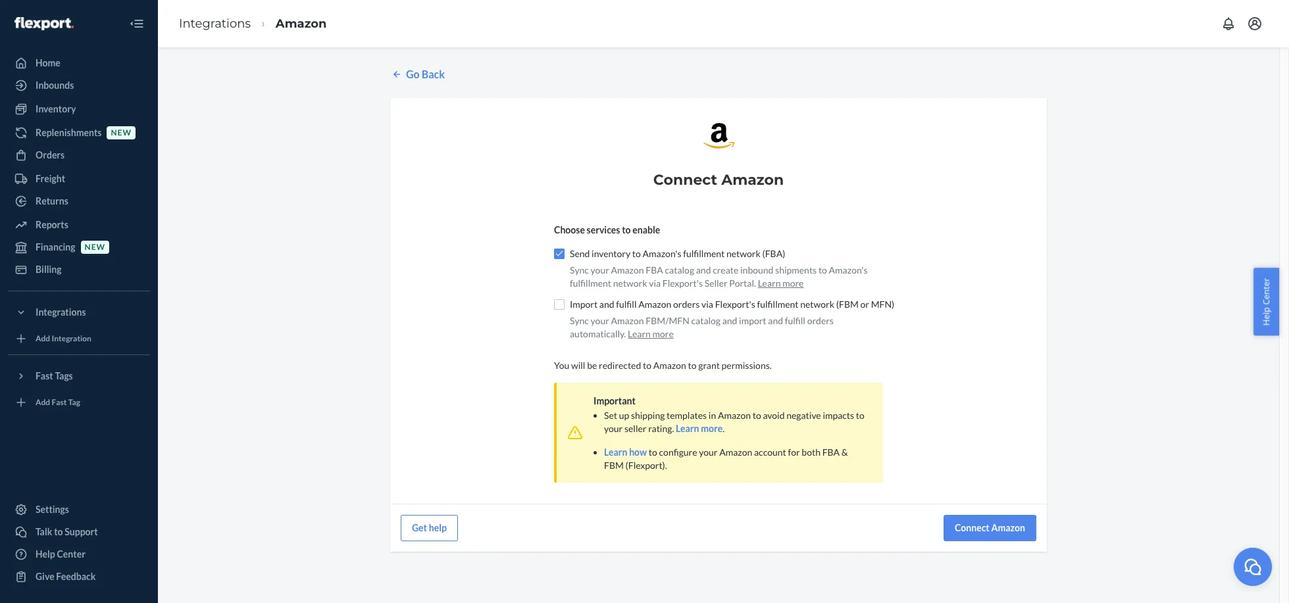 Task type: vqa. For each thing, say whether or not it's contained in the screenshot.
Connect within the Button
yes



Task type: locate. For each thing, give the bounding box(es) containing it.
fulfill
[[616, 299, 637, 310], [785, 315, 805, 326]]

0 vertical spatial fulfill
[[616, 299, 637, 310]]

learn more button
[[758, 277, 804, 290], [628, 328, 674, 341], [676, 422, 723, 436]]

1 horizontal spatial help center
[[1260, 278, 1272, 326]]

more
[[782, 278, 804, 289], [652, 328, 674, 339], [701, 423, 723, 434]]

1 vertical spatial sync
[[570, 315, 589, 326]]

freight
[[36, 173, 65, 184]]

new for replenishments
[[111, 128, 132, 138]]

0 vertical spatial integrations
[[179, 16, 251, 31]]

2 horizontal spatial fulfillment
[[757, 299, 799, 310]]

(fba)
[[762, 248, 785, 259]]

amazon link
[[276, 16, 327, 31]]

1 add from the top
[[36, 334, 50, 344]]

go back
[[406, 68, 445, 80]]

amazon's inside sync your amazon fba catalog and create inbound shipments to amazon's fulfillment network via flexport's seller portal.
[[829, 264, 868, 276]]

learn more down 'shipments'
[[758, 278, 804, 289]]

2 vertical spatial fulfillment
[[757, 299, 799, 310]]

add left integration
[[36, 334, 50, 344]]

inbounds
[[36, 80, 74, 91]]

network up inbound
[[726, 248, 761, 259]]

account
[[754, 447, 786, 458]]

portal.
[[729, 278, 756, 289]]

fulfillment up import
[[570, 278, 611, 289]]

orders down 'shipments'
[[807, 315, 834, 326]]

0 vertical spatial center
[[1260, 278, 1272, 305]]

1 horizontal spatial fba
[[822, 447, 840, 458]]

your down the learn more .
[[699, 447, 718, 458]]

1 vertical spatial new
[[85, 242, 105, 252]]

help
[[429, 522, 447, 534]]

configure
[[659, 447, 697, 458]]

connect amazon button
[[944, 515, 1036, 541]]

0 horizontal spatial learn more
[[628, 328, 674, 339]]

learn up fbm
[[604, 447, 627, 458]]

1 horizontal spatial fulfillment
[[683, 248, 725, 259]]

inventory link
[[8, 99, 150, 120]]

impacts
[[823, 410, 854, 421]]

(flexport).
[[625, 460, 667, 471]]

fast left the tags at the left bottom
[[36, 370, 53, 382]]

1 horizontal spatial more
[[701, 423, 723, 434]]

1 vertical spatial fulfillment
[[570, 278, 611, 289]]

enable
[[632, 224, 660, 235]]

0 vertical spatial fulfillment
[[683, 248, 725, 259]]

to up (flexport).
[[649, 447, 657, 458]]

freight link
[[8, 168, 150, 190]]

sync down send
[[570, 264, 589, 276]]

talk
[[36, 526, 52, 538]]

help center
[[1260, 278, 1272, 326], [36, 549, 86, 560]]

add for add fast tag
[[36, 398, 50, 408]]

to right redirected
[[643, 360, 651, 371]]

1 horizontal spatial connect
[[955, 522, 990, 534]]

0 vertical spatial help center
[[1260, 278, 1272, 326]]

talk to support
[[36, 526, 98, 538]]

2 horizontal spatial learn more button
[[758, 277, 804, 290]]

sync inside sync your amazon fba catalog and create inbound shipments to amazon's fulfillment network via flexport's seller portal.
[[570, 264, 589, 276]]

integrations
[[179, 16, 251, 31], [36, 307, 86, 318]]

0 horizontal spatial fba
[[646, 264, 663, 276]]

sync down import
[[570, 315, 589, 326]]

0 vertical spatial catalog
[[665, 264, 694, 276]]

fba left &
[[822, 447, 840, 458]]

via down "send inventory to amazon's fulfillment network (fba)"
[[649, 278, 661, 289]]

fba down "send inventory to amazon's fulfillment network (fba)"
[[646, 264, 663, 276]]

0 horizontal spatial flexport's
[[663, 278, 703, 289]]

1 vertical spatial fba
[[822, 447, 840, 458]]

flexport's inside sync your amazon fba catalog and create inbound shipments to amazon's fulfillment network via flexport's seller portal.
[[663, 278, 703, 289]]

0 vertical spatial via
[[649, 278, 661, 289]]

inventory
[[36, 103, 76, 114]]

set
[[604, 410, 617, 421]]

0 vertical spatial amazon's
[[643, 248, 681, 259]]

learn
[[758, 278, 781, 289], [628, 328, 651, 339], [676, 423, 699, 434], [604, 447, 627, 458]]

network left (fbm
[[800, 299, 834, 310]]

0 vertical spatial orders
[[673, 299, 700, 310]]

network down 'inventory' at the left top of page
[[613, 278, 647, 289]]

learn more for automatically.
[[628, 328, 674, 339]]

fulfill up automatically.
[[616, 299, 637, 310]]

get help
[[412, 522, 447, 534]]

1 horizontal spatial learn more
[[758, 278, 804, 289]]

orders inside sync your amazon fbm/mfn catalog and import and fulfill orders automatically.
[[807, 315, 834, 326]]

2 vertical spatial network
[[800, 299, 834, 310]]

and
[[696, 264, 711, 276], [599, 299, 614, 310], [722, 315, 737, 326], [768, 315, 783, 326]]

add down fast tags
[[36, 398, 50, 408]]

catalog for fulfillment
[[665, 264, 694, 276]]

2 sync from the top
[[570, 315, 589, 326]]

1 vertical spatial integrations
[[36, 307, 86, 318]]

your up automatically.
[[591, 315, 609, 326]]

0 horizontal spatial center
[[57, 549, 86, 560]]

financing
[[36, 241, 75, 253]]

learn more button down 'shipments'
[[758, 277, 804, 290]]

inbound
[[740, 264, 773, 276]]

more down 'in'
[[701, 423, 723, 434]]

and up seller
[[696, 264, 711, 276]]

0 vertical spatial fast
[[36, 370, 53, 382]]

0 vertical spatial network
[[726, 248, 761, 259]]

2 add from the top
[[36, 398, 50, 408]]

flexport's down portal.
[[715, 299, 755, 310]]

fast tags
[[36, 370, 73, 382]]

1 horizontal spatial help
[[1260, 307, 1272, 326]]

redirected
[[599, 360, 641, 371]]

learn down 'templates'
[[676, 423, 699, 434]]

0 horizontal spatial integrations
[[36, 307, 86, 318]]

your down 'inventory' at the left top of page
[[591, 264, 609, 276]]

help center button
[[1254, 268, 1279, 335]]

0 horizontal spatial fulfillment
[[570, 278, 611, 289]]

fulfill right "import"
[[785, 315, 805, 326]]

1 vertical spatial connect amazon
[[955, 522, 1025, 534]]

1 horizontal spatial learn more button
[[676, 422, 723, 436]]

0 vertical spatial learn more
[[758, 278, 804, 289]]

1 vertical spatial orders
[[807, 315, 834, 326]]

0 horizontal spatial learn more button
[[628, 328, 674, 341]]

learn more button down fbm/mfn at the bottom right of page
[[628, 328, 674, 341]]

to right 'shipments'
[[819, 264, 827, 276]]

1 vertical spatial help
[[36, 549, 55, 560]]

flexport's
[[663, 278, 703, 289], [715, 299, 755, 310]]

0 horizontal spatial connect amazon
[[653, 171, 784, 189]]

add
[[36, 334, 50, 344], [36, 398, 50, 408]]

add fast tag link
[[8, 392, 150, 413]]

new up the orders link at the top of the page
[[111, 128, 132, 138]]

1 horizontal spatial flexport's
[[715, 299, 755, 310]]

fbm/mfn
[[646, 315, 690, 326]]

0 vertical spatial flexport's
[[663, 278, 703, 289]]

learn for network's learn more button
[[758, 278, 781, 289]]

learn more button down 'templates'
[[676, 422, 723, 436]]

1 vertical spatial more
[[652, 328, 674, 339]]

and right "import"
[[768, 315, 783, 326]]

orders
[[673, 299, 700, 310], [807, 315, 834, 326]]

1 horizontal spatial amazon's
[[829, 264, 868, 276]]

flexport logo image
[[14, 17, 74, 30]]

to right 'inventory' at the left top of page
[[632, 248, 641, 259]]

open account menu image
[[1247, 16, 1263, 32]]

None checkbox
[[554, 249, 565, 259]]

1 vertical spatial center
[[57, 549, 86, 560]]

1 horizontal spatial via
[[701, 299, 713, 310]]

1 vertical spatial network
[[613, 278, 647, 289]]

center inside button
[[1260, 278, 1272, 305]]

0 horizontal spatial via
[[649, 278, 661, 289]]

0 horizontal spatial network
[[613, 278, 647, 289]]

1 vertical spatial via
[[701, 299, 713, 310]]

more down fbm/mfn at the bottom right of page
[[652, 328, 674, 339]]

1 vertical spatial fast
[[52, 398, 67, 408]]

2 vertical spatial more
[[701, 423, 723, 434]]

grant
[[698, 360, 720, 371]]

new down reports link
[[85, 242, 105, 252]]

None checkbox
[[554, 299, 565, 310]]

amazon's up (fbm
[[829, 264, 868, 276]]

or
[[860, 299, 869, 310]]

catalog inside sync your amazon fbm/mfn catalog and import and fulfill orders automatically.
[[691, 315, 721, 326]]

returns link
[[8, 191, 150, 212]]

orders link
[[8, 145, 150, 166]]

fulfillment up "import"
[[757, 299, 799, 310]]

flexport's down "send inventory to amazon's fulfillment network (fba)"
[[663, 278, 703, 289]]

catalog
[[665, 264, 694, 276], [691, 315, 721, 326]]

0 horizontal spatial more
[[652, 328, 674, 339]]

set up shipping templates in amazon to avoid negative impacts to your seller rating.
[[604, 410, 865, 434]]

1 vertical spatial help center
[[36, 549, 86, 560]]

to left the enable
[[622, 224, 631, 235]]

0 vertical spatial new
[[111, 128, 132, 138]]

learn more .
[[676, 423, 725, 434]]

fast left tag
[[52, 398, 67, 408]]

1 vertical spatial learn more
[[628, 328, 674, 339]]

0 horizontal spatial help center
[[36, 549, 86, 560]]

1 vertical spatial catalog
[[691, 315, 721, 326]]

orders up fbm/mfn at the bottom right of page
[[673, 299, 700, 310]]

0 vertical spatial sync
[[570, 264, 589, 276]]

learn more
[[758, 278, 804, 289], [628, 328, 674, 339]]

1 horizontal spatial integrations
[[179, 16, 251, 31]]

will
[[571, 360, 585, 371]]

feedback
[[56, 571, 96, 582]]

0 vertical spatial learn more button
[[758, 277, 804, 290]]

sync for sync your amazon fba catalog and create inbound shipments to amazon's fulfillment network via flexport's seller portal.
[[570, 264, 589, 276]]

send inventory to amazon's fulfillment network (fba)
[[570, 248, 785, 259]]

0 vertical spatial more
[[782, 278, 804, 289]]

1 horizontal spatial fulfill
[[785, 315, 805, 326]]

0 vertical spatial fba
[[646, 264, 663, 276]]

settings
[[36, 504, 69, 515]]

1 horizontal spatial center
[[1260, 278, 1272, 305]]

to
[[622, 224, 631, 235], [632, 248, 641, 259], [819, 264, 827, 276], [643, 360, 651, 371], [688, 360, 697, 371], [753, 410, 761, 421], [856, 410, 865, 421], [649, 447, 657, 458], [54, 526, 63, 538]]

0 vertical spatial connect
[[653, 171, 717, 189]]

fast inside fast tags dropdown button
[[36, 370, 53, 382]]

1 sync from the top
[[570, 264, 589, 276]]

1 horizontal spatial connect amazon
[[955, 522, 1025, 534]]

1 vertical spatial learn more button
[[628, 328, 674, 341]]

your inside to configure your amazon account for both fba & fbm (flexport).
[[699, 447, 718, 458]]

in
[[709, 410, 716, 421]]

learn how
[[604, 447, 647, 458]]

network
[[726, 248, 761, 259], [613, 278, 647, 289], [800, 299, 834, 310]]

reports
[[36, 219, 68, 230]]

integrations inside integrations dropdown button
[[36, 307, 86, 318]]

fulfillment inside sync your amazon fba catalog and create inbound shipments to amazon's fulfillment network via flexport's seller portal.
[[570, 278, 611, 289]]

1 vertical spatial add
[[36, 398, 50, 408]]

more down 'shipments'
[[782, 278, 804, 289]]

and right import
[[599, 299, 614, 310]]

close navigation image
[[129, 16, 145, 32]]

amazon inside breadcrumbs navigation
[[276, 16, 327, 31]]

learn down inbound
[[758, 278, 781, 289]]

integrations inside breadcrumbs navigation
[[179, 16, 251, 31]]

learn down fbm/mfn at the bottom right of page
[[628, 328, 651, 339]]

1 horizontal spatial new
[[111, 128, 132, 138]]

shipping
[[631, 410, 665, 421]]

0 horizontal spatial new
[[85, 242, 105, 252]]

fba inside sync your amazon fba catalog and create inbound shipments to amazon's fulfillment network via flexport's seller portal.
[[646, 264, 663, 276]]

0 vertical spatial help
[[1260, 307, 1272, 326]]

how
[[629, 447, 647, 458]]

0 vertical spatial add
[[36, 334, 50, 344]]

learn for learn how link
[[604, 447, 627, 458]]

new
[[111, 128, 132, 138], [85, 242, 105, 252]]

give feedback
[[36, 571, 96, 582]]

0 horizontal spatial connect
[[653, 171, 717, 189]]

1 vertical spatial fulfill
[[785, 315, 805, 326]]

sync for sync your amazon fbm/mfn catalog and import and fulfill orders automatically.
[[570, 315, 589, 326]]

catalog down the import and fulfill amazon orders via flexport's fulfillment network (fbm or mfn)
[[691, 315, 721, 326]]

learn more down fbm/mfn at the bottom right of page
[[628, 328, 674, 339]]

amazon
[[276, 16, 327, 31], [721, 171, 784, 189], [611, 264, 644, 276], [638, 299, 671, 310], [611, 315, 644, 326], [653, 360, 686, 371], [718, 410, 751, 421], [719, 447, 752, 458], [991, 522, 1025, 534]]

sync inside sync your amazon fbm/mfn catalog and import and fulfill orders automatically.
[[570, 315, 589, 326]]

and inside sync your amazon fba catalog and create inbound shipments to amazon's fulfillment network via flexport's seller portal.
[[696, 264, 711, 276]]

learn more button for network
[[758, 277, 804, 290]]

to inside sync your amazon fba catalog and create inbound shipments to amazon's fulfillment network via flexport's seller portal.
[[819, 264, 827, 276]]

returns
[[36, 195, 68, 207]]

to right impacts
[[856, 410, 865, 421]]

1 horizontal spatial orders
[[807, 315, 834, 326]]

amazon inside set up shipping templates in amazon to avoid negative impacts to your seller rating.
[[718, 410, 751, 421]]

catalog inside sync your amazon fba catalog and create inbound shipments to amazon's fulfillment network via flexport's seller portal.
[[665, 264, 694, 276]]

2 horizontal spatial more
[[782, 278, 804, 289]]

fulfill inside sync your amazon fbm/mfn catalog and import and fulfill orders automatically.
[[785, 315, 805, 326]]

catalog down "send inventory to amazon's fulfillment network (fba)"
[[665, 264, 694, 276]]

create
[[713, 264, 739, 276]]

1 vertical spatial amazon's
[[829, 264, 868, 276]]

learn more button for via
[[628, 328, 674, 341]]

fast inside add fast tag link
[[52, 398, 67, 408]]

fulfillment
[[683, 248, 725, 259], [570, 278, 611, 289], [757, 299, 799, 310]]

1 vertical spatial connect
[[955, 522, 990, 534]]

fulfillment up create
[[683, 248, 725, 259]]

import
[[739, 315, 766, 326]]

2 horizontal spatial network
[[800, 299, 834, 310]]

via down seller
[[701, 299, 713, 310]]

automatically.
[[570, 328, 626, 339]]

amazon's down the enable
[[643, 248, 681, 259]]

sync
[[570, 264, 589, 276], [570, 315, 589, 326]]

0 horizontal spatial orders
[[673, 299, 700, 310]]

important
[[594, 395, 636, 407]]

0 horizontal spatial help
[[36, 549, 55, 560]]

get
[[412, 522, 427, 534]]

1 horizontal spatial network
[[726, 248, 761, 259]]

seller
[[705, 278, 728, 289]]

your down set
[[604, 423, 623, 434]]



Task type: describe. For each thing, give the bounding box(es) containing it.
tags
[[55, 370, 73, 382]]

choose
[[554, 224, 585, 235]]

1 vertical spatial flexport's
[[715, 299, 755, 310]]

0 horizontal spatial amazon's
[[643, 248, 681, 259]]

send
[[570, 248, 590, 259]]

more for amazon's
[[782, 278, 804, 289]]

shipments
[[775, 264, 817, 276]]

reports link
[[8, 215, 150, 236]]

via inside sync your amazon fba catalog and create inbound shipments to amazon's fulfillment network via flexport's seller portal.
[[649, 278, 661, 289]]

home link
[[8, 53, 150, 74]]

talk to support link
[[8, 522, 150, 543]]

amazon inside sync your amazon fba catalog and create inbound shipments to amazon's fulfillment network via flexport's seller portal.
[[611, 264, 644, 276]]

inbounds link
[[8, 75, 150, 96]]

inventory
[[592, 248, 630, 259]]

add integration
[[36, 334, 91, 344]]

connect amazon inside button
[[955, 522, 1025, 534]]

amazon inside to configure your amazon account for both fba & fbm (flexport).
[[719, 447, 752, 458]]

back
[[422, 68, 445, 80]]

to configure your amazon account for both fba & fbm (flexport).
[[604, 447, 848, 471]]

import and fulfill amazon orders via flexport's fulfillment network (fbm or mfn)
[[570, 299, 894, 310]]

tag
[[68, 398, 80, 408]]

0 vertical spatial connect amazon
[[653, 171, 784, 189]]

&
[[842, 447, 848, 458]]

.
[[723, 423, 725, 434]]

go back button
[[390, 67, 445, 82]]

2 vertical spatial learn more button
[[676, 422, 723, 436]]

0 horizontal spatial fulfill
[[616, 299, 637, 310]]

network inside sync your amazon fba catalog and create inbound shipments to amazon's fulfillment network via flexport's seller portal.
[[613, 278, 647, 289]]

go
[[406, 68, 420, 80]]

fast tags button
[[8, 366, 150, 387]]

new for financing
[[85, 242, 105, 252]]

your inside set up shipping templates in amazon to avoid negative impacts to your seller rating.
[[604, 423, 623, 434]]

add integration link
[[8, 328, 150, 349]]

amazon inside button
[[991, 522, 1025, 534]]

connect inside button
[[955, 522, 990, 534]]

open notifications image
[[1221, 16, 1236, 32]]

to left avoid
[[753, 410, 761, 421]]

be
[[587, 360, 597, 371]]

give
[[36, 571, 54, 582]]

fbm
[[604, 460, 624, 471]]

to left "grant" at the right of the page
[[688, 360, 697, 371]]

give feedback button
[[8, 567, 150, 588]]

more for automatically.
[[652, 328, 674, 339]]

support
[[65, 526, 98, 538]]

billing
[[36, 264, 62, 275]]

and down the import and fulfill amazon orders via flexport's fulfillment network (fbm or mfn)
[[722, 315, 737, 326]]

integrations link
[[179, 16, 251, 31]]

avoid
[[763, 410, 785, 421]]

seller
[[624, 423, 646, 434]]

help inside button
[[1260, 307, 1272, 326]]

breadcrumbs navigation
[[168, 4, 337, 43]]

(fbm
[[836, 299, 859, 310]]

settings link
[[8, 499, 150, 520]]

to right talk
[[54, 526, 63, 538]]

rating.
[[648, 423, 674, 434]]

for
[[788, 447, 800, 458]]

learn for via's learn more button
[[628, 328, 651, 339]]

your inside sync your amazon fbm/mfn catalog and import and fulfill orders automatically.
[[591, 315, 609, 326]]

add for add integration
[[36, 334, 50, 344]]

negative
[[786, 410, 821, 421]]

integrations button
[[8, 302, 150, 323]]

you
[[554, 360, 569, 371]]

sync your amazon fba catalog and create inbound shipments to amazon's fulfillment network via flexport's seller portal.
[[570, 264, 868, 289]]

both
[[802, 447, 821, 458]]

integration
[[52, 334, 91, 344]]

catalog for orders
[[691, 315, 721, 326]]

up
[[619, 410, 629, 421]]

learn how link
[[604, 447, 647, 458]]

help center inside button
[[1260, 278, 1272, 326]]

sync your amazon fbm/mfn catalog and import and fulfill orders automatically.
[[570, 315, 834, 339]]

fba inside to configure your amazon account for both fba & fbm (flexport).
[[822, 447, 840, 458]]

help center link
[[8, 544, 150, 565]]

you will be redirected to amazon to grant permissions.
[[554, 360, 772, 371]]

billing link
[[8, 259, 150, 280]]

home
[[36, 57, 60, 68]]

amazon inside sync your amazon fbm/mfn catalog and import and fulfill orders automatically.
[[611, 315, 644, 326]]

to inside to configure your amazon account for both fba & fbm (flexport).
[[649, 447, 657, 458]]

ojiud image
[[1243, 557, 1263, 577]]

mfn)
[[871, 299, 894, 310]]

learn more for amazon's
[[758, 278, 804, 289]]

templates
[[667, 410, 707, 421]]

permissions.
[[722, 360, 772, 371]]

import
[[570, 299, 598, 310]]

choose services to enable
[[554, 224, 660, 235]]

add fast tag
[[36, 398, 80, 408]]

orders
[[36, 149, 65, 161]]

your inside sync your amazon fba catalog and create inbound shipments to amazon's fulfillment network via flexport's seller portal.
[[591, 264, 609, 276]]

replenishments
[[36, 127, 102, 138]]



